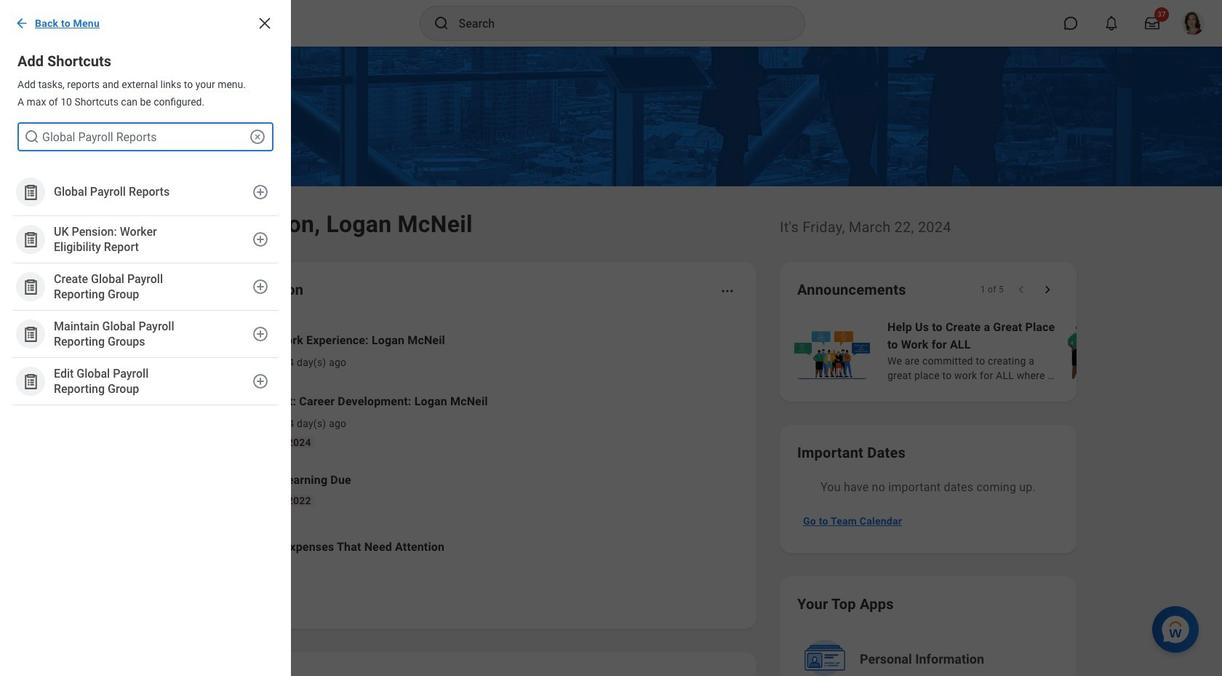 Task type: describe. For each thing, give the bounding box(es) containing it.
search image
[[433, 15, 450, 32]]

search image
[[23, 128, 41, 146]]

plus circle image for first clipboard image from the top of the global navigation dialog at the left
[[252, 278, 269, 295]]

notifications large image
[[1105, 16, 1119, 31]]

plus circle image for second clipboard icon
[[252, 231, 269, 248]]

plus circle image
[[252, 373, 269, 390]]

profile logan mcneil element
[[1173, 7, 1214, 39]]

2 clipboard image from the top
[[21, 325, 40, 343]]



Task type: locate. For each thing, give the bounding box(es) containing it.
clipboard image
[[21, 183, 40, 201], [21, 230, 40, 249], [21, 372, 40, 390]]

Search field
[[17, 122, 274, 151]]

0 vertical spatial clipboard image
[[21, 183, 40, 201]]

inbox large image
[[1146, 16, 1160, 31]]

plus circle image for 1st clipboard image from the bottom
[[252, 325, 269, 343]]

main content
[[0, 47, 1223, 676]]

global navigation dialog
[[0, 0, 291, 676]]

3 plus circle image from the top
[[252, 278, 269, 295]]

2 vertical spatial clipboard image
[[21, 372, 40, 390]]

1 vertical spatial clipboard image
[[21, 325, 40, 343]]

arrow left image
[[15, 16, 29, 31]]

plus circle image
[[252, 183, 269, 201], [252, 231, 269, 248], [252, 278, 269, 295], [252, 325, 269, 343]]

1 clipboard image from the top
[[21, 183, 40, 201]]

chevron right small image
[[1041, 282, 1055, 297]]

2 plus circle image from the top
[[252, 231, 269, 248]]

x circle image
[[249, 128, 266, 146]]

x image
[[256, 15, 274, 32]]

4 plus circle image from the top
[[252, 325, 269, 343]]

1 plus circle image from the top
[[252, 183, 269, 201]]

banner
[[0, 0, 1223, 47]]

inbox image
[[184, 340, 206, 362]]

0 vertical spatial clipboard image
[[21, 278, 40, 296]]

1 vertical spatial clipboard image
[[21, 230, 40, 249]]

2 clipboard image from the top
[[21, 230, 40, 249]]

chevron left small image
[[1015, 282, 1029, 297]]

plus circle image for first clipboard icon from the top of the global navigation dialog at the left
[[252, 183, 269, 201]]

clipboard image
[[21, 278, 40, 296], [21, 325, 40, 343]]

status
[[981, 284, 1004, 295]]

list
[[0, 169, 291, 417], [792, 317, 1223, 384], [163, 320, 739, 576]]

3 clipboard image from the top
[[21, 372, 40, 390]]

1 clipboard image from the top
[[21, 278, 40, 296]]



Task type: vqa. For each thing, say whether or not it's contained in the screenshot.
NOTIFICATIONS LARGE icon
yes



